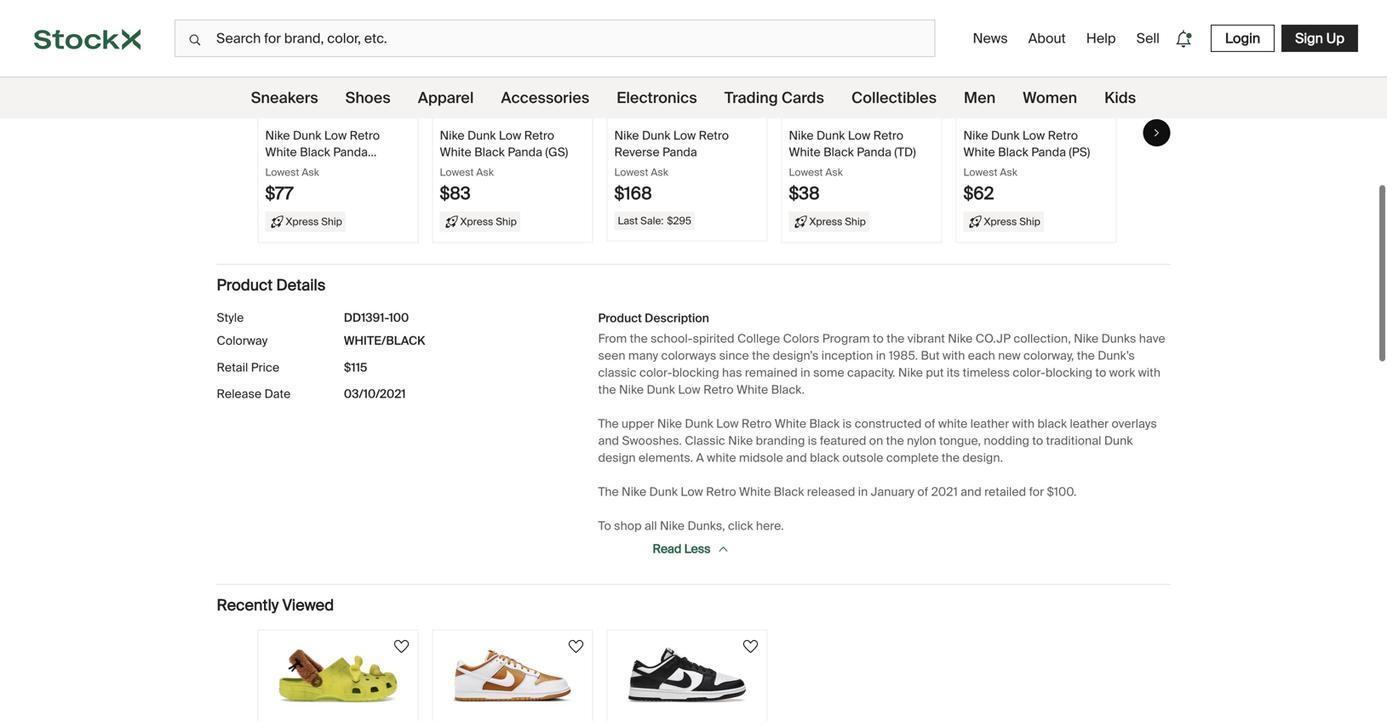 Task type: locate. For each thing, give the bounding box(es) containing it.
2 ship from the left
[[496, 215, 517, 228]]

1 follow image from the left
[[391, 36, 412, 56]]

black inside nike dunk low retro white black panda (gs) lowest ask $83
[[474, 144, 505, 160]]

and up design
[[598, 433, 619, 449]]

1 vertical spatial with
[[1138, 365, 1161, 381]]

1 vertical spatial white
[[707, 450, 736, 466]]

4 ask from the left
[[826, 166, 843, 179]]

white up '$83'
[[440, 144, 472, 160]]

blocking down colorways
[[672, 365, 719, 381]]

2 vertical spatial to
[[1032, 433, 1043, 449]]

lowest inside lowest ask $77
[[265, 166, 299, 179]]

white up click here. link
[[739, 484, 771, 500]]

0 horizontal spatial is
[[808, 433, 817, 449]]

black for (td)
[[824, 144, 854, 160]]

(td)
[[895, 144, 916, 160]]

2 horizontal spatial in
[[876, 348, 886, 364]]

with inside the upper nike dunk low retro white black is constructed of white leather with black leather overlays and swooshes. classic nike branding is featured on the nylon tongue, nodding to traditional dunk design elements. a white midsole and black outsole complete the design.
[[1012, 416, 1035, 432]]

1 horizontal spatial in
[[858, 484, 868, 500]]

apparel link
[[418, 77, 474, 118]]

retro down shoes link
[[350, 128, 380, 144]]

1 blocking from the left
[[672, 365, 719, 381]]

in left "january"
[[858, 484, 868, 500]]

low down 'accessories' link
[[499, 128, 521, 144]]

sneakers link
[[251, 77, 318, 118]]

03/10/2021
[[344, 386, 406, 402]]

news
[[973, 29, 1008, 47]]

dunk down elements.
[[649, 484, 678, 500]]

nike up shop
[[622, 484, 647, 500]]

product up style
[[217, 276, 273, 295]]

leather up nodding
[[971, 416, 1009, 432]]

nike dunk low retro white black panda (td) image
[[802, 44, 921, 108]]

ask inside nike dunk low retro white black panda (td) lowest ask $38
[[826, 166, 843, 179]]

nike dunk low qs co.jp reverse curry (2024) image
[[453, 644, 572, 708]]

stockx logo image
[[34, 29, 141, 50]]

low down the women 'link' on the right of the page
[[1023, 128, 1045, 144]]

xpress ship down $38 at the right top of page
[[809, 215, 866, 228]]

from
[[598, 331, 627, 347]]

1 xpress from the left
[[286, 215, 319, 228]]

the inside the upper nike dunk low retro white black is constructed of white leather with black leather overlays and swooshes. classic nike branding is featured on the nylon tongue, nodding to traditional dunk design elements. a white midsole and black outsole complete the design.
[[598, 416, 619, 432]]

retail
[[217, 360, 248, 376]]

lowest up $62
[[964, 166, 998, 179]]

1 vertical spatial and
[[786, 450, 807, 466]]

to
[[598, 518, 611, 534]]

the left upper
[[598, 416, 619, 432]]

xpress ship down '$83'
[[460, 215, 517, 228]]

lowest for $38
[[789, 166, 823, 179]]

white up $62
[[964, 144, 995, 160]]

1 vertical spatial to
[[1096, 365, 1107, 381]]

black up traditional
[[1038, 416, 1067, 432]]

white down remained
[[737, 382, 768, 398]]

black down women
[[998, 144, 1029, 160]]

follow image
[[566, 36, 586, 56], [740, 36, 761, 56], [1090, 36, 1110, 56], [391, 637, 412, 657], [566, 637, 586, 657], [740, 637, 761, 657]]

2 vertical spatial and
[[961, 484, 982, 500]]

xpress ship for $62
[[984, 215, 1041, 228]]

1 color- from the left
[[640, 365, 672, 381]]

color- down many on the left of page
[[640, 365, 672, 381]]

recently
[[217, 596, 279, 615]]

xpress down $38 at the right top of page
[[809, 215, 843, 228]]

1 horizontal spatial black
[[1038, 416, 1067, 432]]

black up (women's)
[[300, 144, 330, 160]]

of inside the upper nike dunk low retro white black is constructed of white leather with black leather overlays and swooshes. classic nike branding is featured on the nylon tongue, nodding to traditional dunk design elements. a white midsole and black outsole complete the design.
[[925, 416, 936, 432]]

ship for $38
[[845, 215, 866, 228]]

branding
[[756, 433, 805, 449]]

1 horizontal spatial to
[[1032, 433, 1043, 449]]

ask inside nike dunk low retro white black panda (ps) lowest ask $62
[[1000, 166, 1018, 179]]

nike down classic
[[619, 382, 644, 398]]

4 ship from the left
[[1020, 215, 1041, 228]]

xpress down '$83'
[[460, 215, 493, 228]]

1 horizontal spatial product
[[598, 310, 642, 326]]

white inside nike dunk low retro white black panda (women's)
[[265, 144, 297, 160]]

dunk down apparel link
[[468, 128, 496, 144]]

0 horizontal spatial blocking
[[672, 365, 719, 381]]

0 vertical spatial is
[[843, 416, 852, 432]]

0 vertical spatial in
[[876, 348, 886, 364]]

blocking
[[672, 365, 719, 381], [1046, 365, 1093, 381]]

of for january
[[918, 484, 928, 500]]

2 horizontal spatial and
[[961, 484, 982, 500]]

less
[[684, 541, 711, 557]]

dunk down men link on the top of the page
[[991, 128, 1020, 144]]

2 horizontal spatial to
[[1096, 365, 1107, 381]]

retro
[[350, 128, 380, 144], [524, 128, 555, 144], [699, 128, 729, 144], [873, 128, 904, 144], [1048, 128, 1078, 144], [704, 382, 734, 398], [742, 416, 772, 432], [706, 484, 736, 500]]

ask for $62
[[1000, 166, 1018, 179]]

xpress ship down $62
[[984, 215, 1041, 228]]

product
[[217, 276, 273, 295], [598, 310, 642, 326]]

nike dunk low retro white black panda (gs) image
[[453, 44, 572, 108]]

5 panda from the left
[[1031, 144, 1066, 160]]

black up here.
[[774, 484, 804, 500]]

the
[[598, 416, 619, 432], [598, 484, 619, 500]]

retro up dunks, at the bottom
[[706, 484, 736, 500]]

the up many on the left of page
[[630, 331, 648, 347]]

with up nodding
[[1012, 416, 1035, 432]]

click here. link
[[728, 518, 784, 534]]

lowest up $38 at the right top of page
[[789, 166, 823, 179]]

low
[[324, 128, 347, 144], [499, 128, 521, 144], [673, 128, 696, 144], [848, 128, 871, 144], [1023, 128, 1045, 144], [678, 382, 701, 398], [716, 416, 739, 432], [681, 484, 703, 500]]

sneakers
[[251, 88, 318, 108]]

white up (women's)
[[265, 144, 297, 160]]

1 lowest from the left
[[265, 166, 299, 179]]

xpress down $77
[[286, 215, 319, 228]]

3 lowest from the left
[[614, 166, 648, 179]]

of up nylon
[[925, 416, 936, 432]]

0 vertical spatial white
[[938, 416, 968, 432]]

black down featured
[[810, 450, 840, 466]]

to right program
[[873, 331, 884, 347]]

kids
[[1105, 88, 1136, 108]]

1 vertical spatial product
[[598, 310, 642, 326]]

black up featured
[[809, 416, 840, 432]]

upper
[[622, 416, 654, 432]]

low up classic in the bottom of the page
[[716, 416, 739, 432]]

white up $38 at the right top of page
[[789, 144, 821, 160]]

xpress for $83
[[460, 215, 493, 228]]

2 xpress ship from the left
[[460, 215, 517, 228]]

ship
[[321, 215, 342, 228], [496, 215, 517, 228], [845, 215, 866, 228], [1020, 215, 1041, 228]]

nike up 'reverse'
[[614, 128, 639, 144]]

retro up (td)
[[873, 128, 904, 144]]

nike
[[265, 128, 290, 144], [440, 128, 465, 144], [614, 128, 639, 144], [789, 128, 814, 144], [964, 128, 988, 144], [948, 331, 973, 347], [1074, 331, 1099, 347], [898, 365, 923, 381], [619, 382, 644, 398], [657, 416, 682, 432], [728, 433, 753, 449], [622, 484, 647, 500], [660, 518, 685, 534]]

2 follow image from the left
[[915, 36, 936, 56]]

product up from
[[598, 310, 642, 326]]

from the school-spirited college colors program to the vibrant nike co.jp collection, nike dunks have seen many colorways since the design's inception in 1985. but with each new colorway, the dunk's classic color-blocking has remained in some capacity. nike put its timeless color-blocking to work with the nike dunk low retro white black.
[[598, 331, 1166, 398]]

0 vertical spatial of
[[925, 416, 936, 432]]

2 xpress from the left
[[460, 215, 493, 228]]

4 xpress from the left
[[984, 215, 1017, 228]]

3 xpress from the left
[[809, 215, 843, 228]]

1985.
[[889, 348, 918, 364]]

with right work
[[1138, 365, 1161, 381]]

crocs classic clog dreamworks shrek image
[[278, 644, 398, 708]]

panda
[[333, 144, 368, 160], [508, 144, 542, 160], [663, 144, 697, 160], [857, 144, 892, 160], [1031, 144, 1066, 160]]

panda left (gs)
[[508, 144, 542, 160]]

4 panda from the left
[[857, 144, 892, 160]]

low down collectibles on the right top of the page
[[848, 128, 871, 144]]

0 horizontal spatial color-
[[640, 365, 672, 381]]

panda inside nike dunk low retro white black panda (td) lowest ask $38
[[857, 144, 892, 160]]

nike up the swooshes.
[[657, 416, 682, 432]]

dunk up (women's)
[[293, 128, 321, 144]]

have
[[1139, 331, 1166, 347]]

3 xpress ship from the left
[[809, 215, 866, 228]]

1 horizontal spatial white
[[938, 416, 968, 432]]

1 horizontal spatial leather
[[1070, 416, 1109, 432]]

black inside nike dunk low retro white black panda (women's)
[[300, 144, 330, 160]]

product for product description
[[598, 310, 642, 326]]

panda for $62
[[1031, 144, 1066, 160]]

nodding
[[984, 433, 1030, 449]]

nike down men at the top right
[[964, 128, 988, 144]]

0 horizontal spatial and
[[598, 433, 619, 449]]

each
[[968, 348, 995, 364]]

white up branding
[[775, 416, 807, 432]]

january
[[871, 484, 915, 500]]

shoes link
[[345, 77, 391, 118]]

2 the from the top
[[598, 484, 619, 500]]

ship for $83
[[496, 215, 517, 228]]

is left featured
[[808, 433, 817, 449]]

lowest down 'reverse'
[[614, 166, 648, 179]]

0 horizontal spatial leather
[[971, 416, 1009, 432]]

black
[[300, 144, 330, 160], [474, 144, 505, 160], [824, 144, 854, 160], [998, 144, 1029, 160], [809, 416, 840, 432], [774, 484, 804, 500]]

5 lowest from the left
[[964, 166, 998, 179]]

retro up (ps) on the right of page
[[1048, 128, 1078, 144]]

details
[[276, 276, 326, 295]]

follow image
[[391, 36, 412, 56], [915, 36, 936, 56]]

nike down apparel
[[440, 128, 465, 144]]

blocking down colorway,
[[1046, 365, 1093, 381]]

panda inside nike dunk low retro white black panda (women's)
[[333, 144, 368, 160]]

3 ask from the left
[[651, 166, 668, 179]]

many
[[628, 348, 658, 364]]

xpress
[[286, 215, 319, 228], [460, 215, 493, 228], [809, 215, 843, 228], [984, 215, 1017, 228]]

color- down colorway,
[[1013, 365, 1046, 381]]

low down shoes
[[324, 128, 347, 144]]

xpress ship
[[286, 215, 342, 228], [460, 215, 517, 228], [809, 215, 866, 228], [984, 215, 1041, 228]]

ship down (women's)
[[321, 215, 342, 228]]

black inside nike dunk low retro white black panda (td) lowest ask $38
[[824, 144, 854, 160]]

1 horizontal spatial blocking
[[1046, 365, 1093, 381]]

a
[[696, 450, 704, 466]]

black left (gs)
[[474, 144, 505, 160]]

3 ship from the left
[[845, 215, 866, 228]]

dunk up 'reverse'
[[642, 128, 671, 144]]

dunk inside from the school-spirited college colors program to the vibrant nike co.jp collection, nike dunks have seen many colorways since the design's inception in 1985. but with each new colorway, the dunk's classic color-blocking has remained in some capacity. nike put its timeless color-blocking to work with the nike dunk low retro white black.
[[647, 382, 675, 398]]

panda down shoes
[[333, 144, 368, 160]]

product for product details
[[217, 276, 273, 295]]

2 color- from the left
[[1013, 365, 1046, 381]]

black for (gs)
[[474, 144, 505, 160]]

lowest inside nike dunk low retro white black panda (td) lowest ask $38
[[789, 166, 823, 179]]

nike inside nike dunk low retro white black panda (women's)
[[265, 128, 290, 144]]

1 horizontal spatial color-
[[1013, 365, 1046, 381]]

1 leather from the left
[[971, 416, 1009, 432]]

colorway,
[[1024, 348, 1074, 364]]

4 xpress ship from the left
[[984, 215, 1041, 228]]

2 horizontal spatial with
[[1138, 365, 1161, 381]]

nike up (women's)
[[265, 128, 290, 144]]

in up capacity.
[[876, 348, 886, 364]]

0 horizontal spatial follow image
[[391, 36, 412, 56]]

black
[[1038, 416, 1067, 432], [810, 450, 840, 466]]

0 vertical spatial product
[[217, 276, 273, 295]]

sign
[[1295, 29, 1323, 47]]

ship down nike dunk low retro white black panda (ps) lowest ask $62
[[1020, 215, 1041, 228]]

dunks
[[1102, 331, 1136, 347]]

0 horizontal spatial black
[[810, 450, 840, 466]]

nike inside nike dunk low retro white black panda (ps) lowest ask $62
[[964, 128, 988, 144]]

0 vertical spatial to
[[873, 331, 884, 347]]

0 horizontal spatial with
[[943, 348, 965, 364]]

5 ask from the left
[[1000, 166, 1018, 179]]

ask for $38
[[826, 166, 843, 179]]

price
[[251, 360, 279, 376]]

black inside nike dunk low retro white black panda (ps) lowest ask $62
[[998, 144, 1029, 160]]

1 ship from the left
[[321, 215, 342, 228]]

xpress ship down lowest ask $77
[[286, 215, 342, 228]]

shoes
[[345, 88, 391, 108]]

1 vertical spatial of
[[918, 484, 928, 500]]

retro down product category switcher element
[[699, 128, 729, 144]]

2 blocking from the left
[[1046, 365, 1093, 381]]

white up the tongue,
[[938, 416, 968, 432]]

retro up branding
[[742, 416, 772, 432]]

xpress ship for $38
[[809, 215, 866, 228]]

sign up button
[[1282, 25, 1358, 52]]

last
[[618, 214, 638, 227]]

lowest for $62
[[964, 166, 998, 179]]

dunk down the cards
[[817, 128, 845, 144]]

the down college
[[752, 348, 770, 364]]

nike down the cards
[[789, 128, 814, 144]]

low down colorways
[[678, 382, 701, 398]]

lowest inside nike dunk low retro white black panda (ps) lowest ask $62
[[964, 166, 998, 179]]

spirited
[[693, 331, 735, 347]]

1 panda from the left
[[333, 144, 368, 160]]

design
[[598, 450, 636, 466]]

ask for $83
[[476, 166, 494, 179]]

panda for $38
[[857, 144, 892, 160]]

1 horizontal spatial with
[[1012, 416, 1035, 432]]

low up "to shop all nike dunks, click here."
[[681, 484, 703, 500]]

school-
[[651, 331, 693, 347]]

leather
[[971, 416, 1009, 432], [1070, 416, 1109, 432]]

design.
[[963, 450, 1003, 466]]

is up featured
[[843, 416, 852, 432]]

and right 2021
[[961, 484, 982, 500]]

dunk down overlays
[[1104, 433, 1133, 449]]

to right nodding
[[1032, 433, 1043, 449]]

lowest
[[265, 166, 299, 179], [440, 166, 474, 179], [614, 166, 648, 179], [789, 166, 823, 179], [964, 166, 998, 179]]

news link
[[966, 23, 1015, 54]]

1 horizontal spatial follow image
[[915, 36, 936, 56]]

nike up 'midsole'
[[728, 433, 753, 449]]

nike inside nike dunk low retro white black panda (gs) lowest ask $83
[[440, 128, 465, 144]]

new
[[998, 348, 1021, 364]]

$115
[[344, 360, 367, 376]]

black for (ps)
[[998, 144, 1029, 160]]

of left 2021
[[918, 484, 928, 500]]

with
[[943, 348, 965, 364], [1138, 365, 1161, 381], [1012, 416, 1035, 432]]

to left work
[[1096, 365, 1107, 381]]

ask inside nike dunk low retro white black panda (gs) lowest ask $83
[[476, 166, 494, 179]]

1 vertical spatial the
[[598, 484, 619, 500]]

has
[[722, 365, 742, 381]]

0 horizontal spatial in
[[801, 365, 810, 381]]

the up the to
[[598, 484, 619, 500]]

swooshes.
[[622, 433, 682, 449]]

black down the cards
[[824, 144, 854, 160]]

dd1391-100
[[344, 310, 409, 326]]

nike down 1985.
[[898, 365, 923, 381]]

to
[[873, 331, 884, 347], [1096, 365, 1107, 381], [1032, 433, 1043, 449]]

(women's)
[[265, 161, 322, 176]]

2 ask from the left
[[476, 166, 494, 179]]

white
[[938, 416, 968, 432], [707, 450, 736, 466]]

0 horizontal spatial product
[[217, 276, 273, 295]]

0 vertical spatial with
[[943, 348, 965, 364]]

3 panda from the left
[[663, 144, 697, 160]]

dunk inside nike dunk low retro reverse panda lowest ask $168
[[642, 128, 671, 144]]

2 lowest from the left
[[440, 166, 474, 179]]

retro down has
[[704, 382, 734, 398]]

Search... search field
[[175, 20, 935, 57]]

white right the a
[[707, 450, 736, 466]]

white inside nike dunk low retro white black panda (ps) lowest ask $62
[[964, 144, 995, 160]]

1 xpress ship from the left
[[286, 215, 342, 228]]

1 the from the top
[[598, 416, 619, 432]]

low inside nike dunk low retro reverse panda lowest ask $168
[[673, 128, 696, 144]]

panda inside nike dunk low retro white black panda (gs) lowest ask $83
[[508, 144, 542, 160]]

is
[[843, 416, 852, 432], [808, 433, 817, 449]]

panda left (ps) on the right of page
[[1031, 144, 1066, 160]]

1 ask from the left
[[302, 166, 319, 179]]

follow image for $38
[[915, 36, 936, 56]]

sale:
[[641, 214, 664, 227]]

1 vertical spatial black
[[810, 450, 840, 466]]

0 vertical spatial the
[[598, 416, 619, 432]]

traditional
[[1046, 433, 1102, 449]]

and down branding
[[786, 450, 807, 466]]

retro up (gs)
[[524, 128, 555, 144]]

dunk inside nike dunk low retro white black panda (women's)
[[293, 128, 321, 144]]

panda right 'reverse'
[[663, 144, 697, 160]]

lowest inside nike dunk low retro white black panda (gs) lowest ask $83
[[440, 166, 474, 179]]

2 vertical spatial with
[[1012, 416, 1035, 432]]

low inside nike dunk low retro white black panda (women's)
[[324, 128, 347, 144]]

4 lowest from the left
[[789, 166, 823, 179]]

panda left (td)
[[857, 144, 892, 160]]

xpress ship for $83
[[460, 215, 517, 228]]

work
[[1109, 365, 1135, 381]]

xpress down $62
[[984, 215, 1017, 228]]

2 panda from the left
[[508, 144, 542, 160]]

put
[[926, 365, 944, 381]]

in down design's
[[801, 365, 810, 381]]

panda inside nike dunk low retro white black panda (ps) lowest ask $62
[[1031, 144, 1066, 160]]

released
[[807, 484, 855, 500]]



Task type: vqa. For each thing, say whether or not it's contained in the screenshot.
Follow icon related to UGG Tasman Slipper Goat (Women's) image
no



Task type: describe. For each thing, give the bounding box(es) containing it.
0 horizontal spatial white
[[707, 450, 736, 466]]

design's
[[773, 348, 819, 364]]

nike dunk low retro white black panda (women's) image
[[278, 44, 398, 108]]

dunk inside nike dunk low retro white black panda (gs) lowest ask $83
[[468, 128, 496, 144]]

but
[[921, 348, 940, 364]]

2021
[[931, 484, 958, 500]]

ship for $62
[[1020, 215, 1041, 228]]

nike dunk low retro white black panda (gs) lowest ask $83
[[440, 128, 568, 205]]

sign up
[[1295, 29, 1345, 47]]

program
[[822, 331, 870, 347]]

low inside the upper nike dunk low retro white black is constructed of white leather with black leather overlays and swooshes. classic nike branding is featured on the nylon tongue, nodding to traditional dunk design elements. a white midsole and black outsole complete the design.
[[716, 416, 739, 432]]

product description
[[598, 310, 709, 326]]

$168
[[614, 183, 652, 205]]

outsole
[[842, 450, 884, 466]]

ask inside nike dunk low retro reverse panda lowest ask $168
[[651, 166, 668, 179]]

1 horizontal spatial is
[[843, 416, 852, 432]]

black for (women's)
[[300, 144, 330, 160]]

xpress for $38
[[809, 215, 843, 228]]

1 horizontal spatial and
[[786, 450, 807, 466]]

panda inside nike dunk low retro reverse panda lowest ask $168
[[663, 144, 697, 160]]

apparel
[[418, 88, 474, 108]]

white inside nike dunk low retro white black panda (td) lowest ask $38
[[789, 144, 821, 160]]

2 leather from the left
[[1070, 416, 1109, 432]]

nike dunk low retro reverse panda image
[[628, 44, 747, 108]]

vibrant
[[908, 331, 945, 347]]

white inside the upper nike dunk low retro white black is constructed of white leather with black leather overlays and swooshes. classic nike branding is featured on the nylon tongue, nodding to traditional dunk design elements. a white midsole and black outsole complete the design.
[[775, 416, 807, 432]]

follow image for $77
[[391, 36, 412, 56]]

last sale: $295
[[618, 214, 692, 227]]

0 vertical spatial and
[[598, 433, 619, 449]]

nike inside nike dunk low retro white black panda (td) lowest ask $38
[[789, 128, 814, 144]]

2 vertical spatial in
[[858, 484, 868, 500]]

dd1391-
[[344, 310, 389, 326]]

low inside nike dunk low retro white black panda (gs) lowest ask $83
[[499, 128, 521, 144]]

nike dunk low retro white black panda image
[[628, 644, 747, 708]]

1 vertical spatial in
[[801, 365, 810, 381]]

xpress for $62
[[984, 215, 1017, 228]]

retailed
[[985, 484, 1026, 500]]

nike dunk low retro white black panda (ps) image
[[977, 44, 1096, 108]]

low inside nike dunk low retro white black panda (td) lowest ask $38
[[848, 128, 871, 144]]

for
[[1029, 484, 1044, 500]]

release date
[[217, 386, 291, 402]]

1 vertical spatial is
[[808, 433, 817, 449]]

dunks,
[[688, 518, 725, 534]]

women
[[1023, 88, 1077, 108]]

reverse
[[614, 144, 660, 160]]

xpress ship for $77
[[286, 215, 342, 228]]

its
[[947, 365, 960, 381]]

capacity.
[[847, 365, 895, 381]]

(gs)
[[545, 144, 568, 160]]

tongue,
[[939, 433, 981, 449]]

black.
[[771, 382, 805, 398]]

to shop all nike dunks, click here.
[[598, 518, 784, 534]]

colors
[[783, 331, 820, 347]]

shop
[[614, 518, 642, 534]]

retro inside nike dunk low retro white black panda (ps) lowest ask $62
[[1048, 128, 1078, 144]]

panda for $83
[[508, 144, 542, 160]]

nike inside nike dunk low retro reverse panda lowest ask $168
[[614, 128, 639, 144]]

retro inside nike dunk low retro white black panda (gs) lowest ask $83
[[524, 128, 555, 144]]

retro inside nike dunk low retro white black panda (td) lowest ask $38
[[873, 128, 904, 144]]

colorways
[[661, 348, 716, 364]]

nylon
[[907, 433, 936, 449]]

read less button
[[648, 535, 734, 564]]

women link
[[1023, 77, 1077, 118]]

white inside from the school-spirited college colors program to the vibrant nike co.jp collection, nike dunks have seen many colorways since the design's inception in 1985. but with each new colorway, the dunk's classic color-blocking has remained in some capacity. nike put its timeless color-blocking to work with the nike dunk low retro white black.
[[737, 382, 768, 398]]

$38
[[789, 183, 820, 205]]

of for constructed
[[925, 416, 936, 432]]

recently viewed
[[217, 596, 334, 615]]

classic
[[598, 365, 637, 381]]

elements.
[[639, 450, 693, 466]]

$62
[[964, 183, 994, 205]]

nike dunk low retro reverse panda lowest ask $168
[[614, 128, 729, 205]]

style
[[217, 310, 244, 326]]

help
[[1086, 29, 1116, 47]]

nike left dunks
[[1074, 331, 1099, 347]]

to inside the upper nike dunk low retro white black is constructed of white leather with black leather overlays and swooshes. classic nike branding is featured on the nylon tongue, nodding to traditional dunk design elements. a white midsole and black outsole complete the design.
[[1032, 433, 1043, 449]]

low inside nike dunk low retro white black panda (ps) lowest ask $62
[[1023, 128, 1045, 144]]

co.jp
[[976, 331, 1011, 347]]

sell
[[1137, 29, 1160, 47]]

college
[[737, 331, 780, 347]]

0 horizontal spatial to
[[873, 331, 884, 347]]

black inside the upper nike dunk low retro white black is constructed of white leather with black leather overlays and swooshes. classic nike branding is featured on the nylon tongue, nodding to traditional dunk design elements. a white midsole and black outsole complete the design.
[[809, 416, 840, 432]]

the for the upper nike dunk low retro white black is constructed of white leather with black leather overlays and swooshes. classic nike branding is featured on the nylon tongue, nodding to traditional dunk design elements. a white midsole and black outsole complete the design.
[[598, 416, 619, 432]]

read
[[653, 541, 682, 557]]

(ps)
[[1069, 144, 1090, 160]]

nike dunk low retro white black panda (td) lowest ask $38
[[789, 128, 916, 205]]

$295
[[667, 214, 692, 227]]

dunk inside nike dunk low retro white black panda (ps) lowest ask $62
[[991, 128, 1020, 144]]

retro inside nike dunk low retro white black panda (women's)
[[350, 128, 380, 144]]

xpress for $77
[[286, 215, 319, 228]]

trading cards
[[725, 88, 824, 108]]

dunk up classic in the bottom of the page
[[685, 416, 713, 432]]

retro inside nike dunk low retro reverse panda lowest ask $168
[[699, 128, 729, 144]]

read less
[[653, 541, 711, 557]]

$83
[[440, 183, 471, 205]]

retro inside from the school-spirited college colors program to the vibrant nike co.jp collection, nike dunks have seen many colorways since the design's inception in 1985. but with each new colorway, the dunk's classic color-blocking has remained in some capacity. nike put its timeless color-blocking to work with the nike dunk low retro white black.
[[704, 382, 734, 398]]

dunk inside nike dunk low retro white black panda (td) lowest ask $38
[[817, 128, 845, 144]]

nike right "all"
[[660, 518, 685, 534]]

the down "constructed"
[[886, 433, 904, 449]]

sell link
[[1130, 23, 1167, 54]]

the down classic
[[598, 382, 616, 398]]

description
[[645, 310, 709, 326]]

0 vertical spatial black
[[1038, 416, 1067, 432]]

product category switcher element
[[0, 77, 1387, 118]]

the left dunk's
[[1077, 348, 1095, 364]]

colorway
[[217, 333, 268, 349]]

retro inside the upper nike dunk low retro white black is constructed of white leather with black leather overlays and swooshes. classic nike branding is featured on the nylon tongue, nodding to traditional dunk design elements. a white midsole and black outsole complete the design.
[[742, 416, 772, 432]]

the for the nike dunk low retro white black released in january of 2021 and retailed for $100.
[[598, 484, 619, 500]]

about
[[1029, 29, 1066, 47]]

remained
[[745, 365, 798, 381]]

the down the tongue,
[[942, 450, 960, 466]]

all
[[645, 518, 657, 534]]

notification unread icon image
[[1172, 27, 1196, 51]]

overlays
[[1112, 416, 1157, 432]]

white inside nike dunk low retro white black panda (gs) lowest ask $83
[[440, 144, 472, 160]]

nike dunk low retro white black panda (women's)
[[265, 128, 380, 176]]

$77
[[265, 183, 293, 205]]

inception
[[822, 348, 873, 364]]

ask inside lowest ask $77
[[302, 166, 319, 179]]

complete
[[886, 450, 939, 466]]

release
[[217, 386, 262, 402]]

lowest for $83
[[440, 166, 474, 179]]

collection,
[[1014, 331, 1071, 347]]

low inside from the school-spirited college colors program to the vibrant nike co.jp collection, nike dunks have seen many colorways since the design's inception in 1985. but with each new colorway, the dunk's classic color-blocking has remained in some capacity. nike put its timeless color-blocking to work with the nike dunk low retro white black.
[[678, 382, 701, 398]]

the up 1985.
[[887, 331, 905, 347]]

up
[[1327, 29, 1345, 47]]

collectibles link
[[852, 77, 937, 118]]

on
[[869, 433, 883, 449]]

cards
[[782, 88, 824, 108]]

electronics link
[[617, 77, 697, 118]]

midsole
[[739, 450, 783, 466]]

help link
[[1080, 23, 1123, 54]]

classic
[[685, 433, 725, 449]]

move carousel right image
[[1152, 128, 1162, 138]]

constructed
[[855, 416, 922, 432]]

lowest inside nike dunk low retro reverse panda lowest ask $168
[[614, 166, 648, 179]]

100
[[389, 310, 409, 326]]

ship for $77
[[321, 215, 342, 228]]

nike up the each
[[948, 331, 973, 347]]



